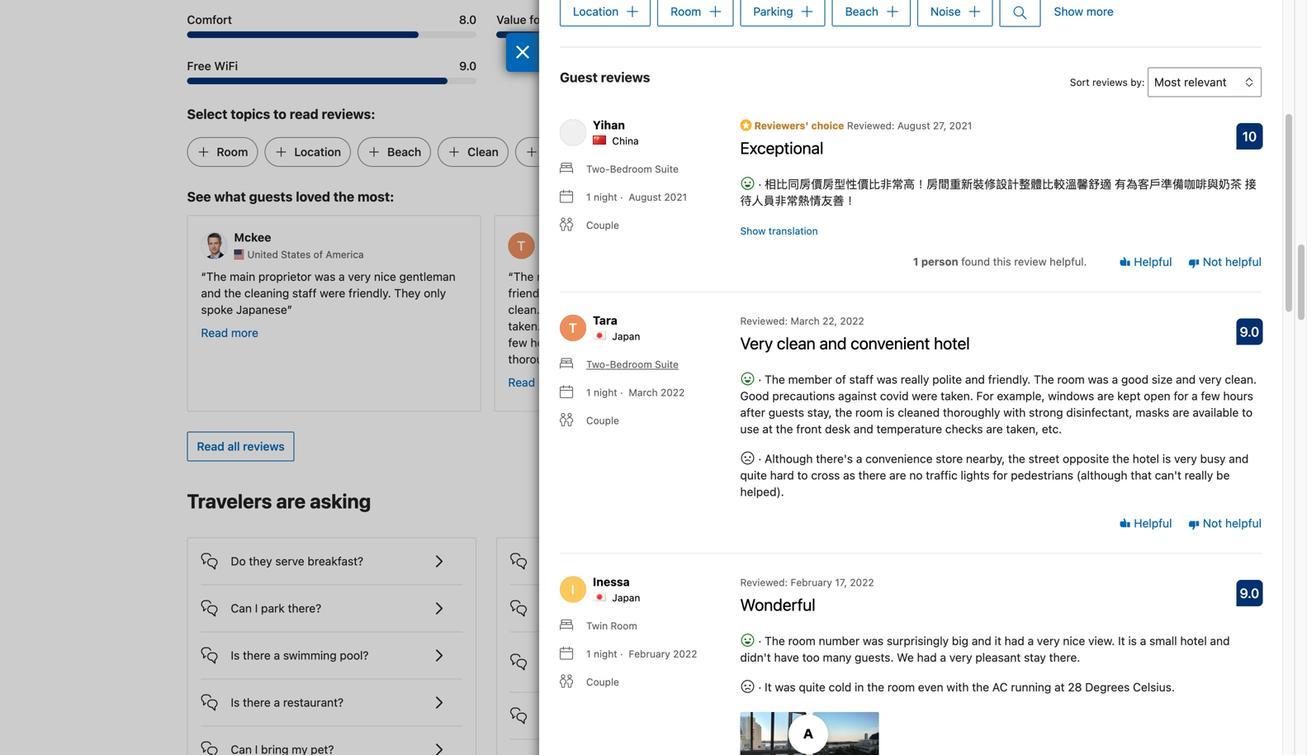 Task type: locate. For each thing, give the bounding box(es) containing it.
very
[[348, 270, 371, 283], [719, 286, 742, 300], [825, 286, 848, 300], [963, 303, 986, 316], [1200, 372, 1222, 386], [1175, 452, 1198, 465], [1038, 634, 1061, 648], [950, 650, 973, 664]]

2 not from the top
[[1204, 517, 1223, 530]]

was left cold on the right bottom of the page
[[775, 680, 796, 694]]

although there's a convenience store nearby, the street opposite the hotel is very busy and quite hard to cross as there are no traffic lights for pedestrians (although that can't really be helped).
[[741, 452, 1249, 498]]

location down read
[[294, 145, 341, 159]]

0 vertical spatial it
[[1051, 270, 1058, 283]]

2 scored 9.0 element from the top
[[1237, 580, 1264, 606]]

1 vertical spatial after
[[741, 406, 766, 419]]

0 vertical spatial room
[[671, 5, 702, 18]]

more for the main proprietor was a very nice gentleman and the cleaning staff were friendly.  they only spoke japanese
[[231, 326, 259, 340]]

0 horizontal spatial read more button
[[201, 325, 259, 341]]

the inside " the main proprietor was a very nice gentleman and the cleaning staff were friendly.  they only spoke japanese
[[206, 270, 227, 283]]

1 vertical spatial for
[[977, 389, 994, 403]]

they
[[394, 286, 421, 300]]

2 helpful from the top
[[1131, 517, 1173, 530]]

can i park there?
[[231, 601, 322, 615]]

reviews left by:
[[1093, 76, 1128, 88]]

helpful button right helpful.
[[1120, 254, 1173, 270]]

1 night · february 2022
[[587, 648, 698, 660]]

2 not helpful from the top
[[1201, 517, 1262, 530]]

1 horizontal spatial in
[[855, 680, 865, 694]]

1 helpful button from the top
[[1120, 254, 1173, 270]]

windows inside " the member of staff was really polite and friendly. the room was a good size and very clean. good precautions against covid were taken. for example, windows are kept open for a few hours after guests stay, the room is cleaned thoroughly with...
[[616, 319, 662, 333]]

kept inside the member of staff was really polite and friendly. the room was a good size and very clean. good precautions against covid were taken. for example, windows are kept open for a few hours after guests stay, the room is cleaned thoroughly with strong disinfectant, masks are available to use at the front desk and temperature checks are taken, etc.
[[1118, 389, 1141, 403]]

show inside show more button
[[1055, 5, 1084, 18]]

1 vertical spatial it
[[995, 634, 1002, 648]]

most:
[[358, 189, 394, 204]]

is there a swimming pool?
[[231, 649, 369, 662]]

there up does
[[552, 601, 580, 615]]

polite
[[682, 270, 711, 283], [933, 372, 963, 386]]

location for room
[[573, 5, 619, 18]]

1 horizontal spatial location
[[573, 5, 619, 18]]

scored 9.0 element for wonderful
[[1237, 580, 1264, 606]]

2 vertical spatial were
[[912, 389, 938, 403]]

example, up strong
[[998, 389, 1046, 403]]

2 night from the top
[[594, 387, 618, 398]]

open
[[712, 319, 739, 333], [1144, 389, 1171, 403]]

0 vertical spatial scored 9.0 element
[[1237, 318, 1264, 345]]

friendly. inside the member of staff was really polite and friendly. the room was a good size and very clean. good precautions against covid were taken. for example, windows are kept open for a few hours after guests stay, the room is cleaned thoroughly with strong disinfectant, masks are available to use at the front desk and temperature checks are taken, etc.
[[989, 372, 1031, 386]]

good up use
[[741, 389, 770, 403]]

really
[[650, 270, 678, 283], [901, 372, 930, 386], [1185, 468, 1214, 482]]

an left instant
[[879, 708, 892, 722]]

1 not from the top
[[1204, 255, 1223, 269]]

it inside region
[[1051, 270, 1058, 283]]

to left read
[[274, 106, 287, 122]]

1 horizontal spatial it
[[1051, 270, 1058, 283]]

we down 'still'
[[897, 650, 914, 664]]

is inside button
[[231, 649, 240, 662]]

do they serve breakfast? button
[[201, 538, 463, 571]]

service?
[[678, 601, 722, 615]]

helpful down the be
[[1226, 517, 1262, 530]]

0 vertical spatial hours
[[531, 336, 561, 349]]

1 not helpful from the top
[[1201, 255, 1262, 269]]

opposite
[[1063, 452, 1110, 465]]

use
[[741, 422, 760, 436]]

august
[[898, 120, 931, 131], [629, 191, 662, 203]]

small down person
[[938, 286, 965, 300]]

against up desk
[[839, 389, 877, 403]]

after up with...
[[564, 336, 589, 349]]

1 horizontal spatial there.
[[1050, 650, 1081, 664]]

there. up 28 on the right bottom of the page
[[1050, 650, 1081, 664]]

9.0 for wonderful
[[1241, 585, 1260, 601]]

couple down property
[[587, 676, 620, 688]]

0 horizontal spatial size
[[672, 286, 693, 300]]

"
[[201, 270, 206, 283], [509, 270, 514, 283]]

this
[[994, 255, 1012, 268], [571, 647, 590, 660]]

1 vertical spatial guests
[[592, 336, 628, 349]]

beach
[[846, 5, 879, 18], [388, 145, 422, 159]]

have inside list of reviews region
[[775, 650, 800, 664]]

more up sort reviews by:
[[1087, 5, 1114, 18]]

suite
[[655, 358, 679, 370]]

is for is there an airport shuttle service?
[[540, 601, 549, 615]]

guests.
[[868, 303, 907, 316], [855, 650, 894, 664]]

stay, inside " the member of staff was really polite and friendly. the room was a good size and very clean. good precautions against covid were taken. for example, windows are kept open for a few hours after guests stay, the room is cleaned thoroughly with...
[[631, 336, 656, 349]]

1 helpful from the top
[[1226, 255, 1262, 269]]

convenience
[[866, 452, 933, 465]]

thoroughly inside " the member of staff was really polite and friendly. the room was a good size and very clean. good precautions against covid were taken. for example, windows are kept open for a few hours after guests stay, the room is cleaned thoroughly with...
[[509, 352, 566, 366]]

stay down "review" in the right of the page
[[1038, 303, 1060, 316]]

nice up "very clean and convenient hotel"
[[851, 286, 873, 300]]

wifi
[[214, 59, 238, 73]]

good up suite
[[642, 286, 669, 300]]

1 vertical spatial the room number was surprisingly big and it had a very nice view. it is a small hotel and didn't have too many guests. we had a very pleasant stay there.
[[741, 634, 1231, 664]]

1 vertical spatial february
[[629, 648, 671, 660]]

2 japan from the top
[[613, 592, 641, 603]]

for inside although there's a convenience store nearby, the street opposite the hotel is very busy and quite hard to cross as there are no traffic lights for pedestrians (although that can't really be helped).
[[993, 468, 1008, 482]]

pleasant inside list of reviews region
[[976, 650, 1021, 664]]

list of reviews region
[[550, 97, 1272, 755]]

1 horizontal spatial really
[[901, 372, 930, 386]]

desk
[[825, 422, 851, 436]]

tara inside list of reviews region
[[593, 313, 618, 327]]

1 horizontal spatial read more button
[[509, 374, 566, 391]]

etc.
[[1042, 422, 1063, 436]]

0 horizontal spatial room
[[217, 145, 248, 159]]

japan up bedroom
[[613, 330, 641, 342]]

covid
[[683, 303, 712, 316], [881, 389, 909, 403]]

1 vertical spatial night
[[594, 387, 618, 398]]

big up · it was quite cold in the room even with the ac running at 28 degrees celsius.
[[952, 634, 969, 648]]

1 vertical spatial helpful
[[1131, 517, 1173, 530]]

free wifi
[[187, 59, 238, 73]]

view. up convenient
[[877, 286, 903, 300]]

more for "
[[846, 342, 873, 356]]

1 for inessa
[[587, 648, 591, 660]]

there left spa?
[[552, 554, 580, 568]]

· down use
[[756, 452, 765, 465]]

too
[[816, 303, 833, 316], [803, 650, 820, 664]]

small up the celsius.
[[1150, 634, 1178, 648]]

example, inside " the member of staff was really polite and friendly. the room was a good size and very clean. good precautions against covid were taken. for example, windows are kept open for a few hours after guests stay, the room is cleaned thoroughly with...
[[565, 319, 613, 333]]

2 horizontal spatial reviews
[[1093, 76, 1128, 88]]

helpful button
[[1120, 254, 1173, 270], [1120, 515, 1173, 532]]

didn't down "review" in the right of the page
[[1021, 286, 1052, 300]]

1 vertical spatial "
[[845, 319, 851, 333]]

august left 27,
[[898, 120, 931, 131]]

the up (although
[[1113, 452, 1130, 465]]

location right 7.8 on the right
[[806, 13, 853, 26]]

japan for wonderful
[[613, 592, 641, 603]]

1 vertical spatial kept
[[1118, 389, 1141, 403]]

1 horizontal spatial this
[[994, 255, 1012, 268]]

couple down 1 night · august 2021
[[587, 219, 620, 231]]

0 horizontal spatial nice
[[374, 270, 396, 283]]

open inside the member of staff was really polite and friendly. the room was a good size and very clean. good precautions against covid were taken. for example, windows are kept open for a few hours after guests stay, the room is cleaned thoroughly with strong disinfectant, masks are available to use at the front desk and temperature checks are taken, etc.
[[1144, 389, 1171, 403]]

nice inside list of reviews region
[[1064, 634, 1086, 648]]

helpful
[[1131, 255, 1173, 269], [1131, 517, 1173, 530]]

1 horizontal spatial small
[[1150, 634, 1178, 648]]

room up strong
[[1058, 372, 1085, 386]]

0 horizontal spatial friendly.
[[349, 286, 391, 300]]

were inside the member of staff was really polite and friendly. the room was a good size and very clean. good precautions against covid were taken. for example, windows are kept open for a few hours after guests stay, the room is cleaned thoroughly with strong disinfectant, masks are available to use at the front desk and temperature checks are taken, etc.
[[912, 389, 938, 403]]

0 vertical spatial august
[[898, 120, 931, 131]]

noise
[[931, 5, 961, 18]]

2 " from the left
[[509, 270, 514, 283]]

2 horizontal spatial of
[[836, 372, 847, 386]]

after inside " the member of staff was really polite and friendly. the room was a good size and very clean. good precautions against covid were taken. for example, windows are kept open for a few hours after guests stay, the room is cleaned thoroughly with...
[[564, 336, 589, 349]]

is down can
[[231, 649, 240, 662]]

2 helpful from the top
[[1226, 517, 1262, 530]]

stay, up front
[[808, 406, 832, 419]]

" for " the main proprietor was a very nice gentleman and the cleaning staff were friendly.  they only spoke japanese
[[201, 270, 206, 283]]

there inside is there a restaurant? button
[[243, 696, 271, 709]]

and
[[714, 270, 734, 283], [1028, 270, 1048, 283], [201, 286, 221, 300], [696, 286, 716, 300], [998, 286, 1018, 300], [820, 333, 847, 353], [966, 372, 986, 386], [1177, 372, 1196, 386], [854, 422, 874, 436], [1230, 452, 1249, 465], [972, 634, 992, 648], [1211, 634, 1231, 648]]

not for 2nd not helpful button
[[1204, 517, 1223, 530]]

it left cold on the right bottom of the page
[[765, 680, 772, 694]]

show
[[1055, 5, 1084, 18], [741, 225, 766, 237]]

are left taken,
[[987, 422, 1004, 436]]

3 couple from the top
[[587, 676, 620, 688]]

1 vertical spatial not helpful
[[1201, 517, 1262, 530]]

few inside the member of staff was really polite and friendly. the room was a good size and very clean. good precautions against covid were taken. for example, windows are kept open for a few hours after guests stay, the room is cleaned thoroughly with strong disinfectant, masks are available to use at the front desk and temperature checks are taken, etc.
[[1202, 389, 1221, 403]]

after up use
[[741, 406, 766, 419]]

read more for "
[[816, 342, 873, 356]]

very up 22,
[[825, 286, 848, 300]]

was down convenient
[[877, 372, 898, 386]]

many inside this is a carousel with rotating slides. it displays featured reviews of the property. use the next and previous buttons to navigate. region
[[836, 303, 865, 316]]

does
[[540, 647, 568, 660]]

for down nearby,
[[993, 468, 1008, 482]]

found
[[962, 255, 991, 268]]

0 vertical spatial big
[[1008, 270, 1025, 283]]

3 night from the top
[[594, 648, 618, 660]]

of for united states of america
[[314, 249, 323, 260]]

were up temperature
[[912, 389, 938, 403]]

1 vertical spatial didn't
[[741, 650, 771, 664]]

we inside list of reviews region
[[897, 650, 914, 664]]

number up cold on the right bottom of the page
[[819, 634, 860, 648]]

reviews:
[[322, 106, 376, 122]]

not helpful for second not helpful button from the bottom
[[1201, 255, 1262, 269]]

were inside " the main proprietor was a very nice gentleman and the cleaning staff were friendly.  they only spoke japanese
[[320, 286, 346, 300]]

1 for tara
[[587, 387, 591, 398]]

1 horizontal spatial were
[[715, 303, 741, 316]]

read more button for the member of staff was really polite and friendly. the room was a good size and very clean. good precautions against covid were taken. for example, windows are kept open for a few hours after guests stay, the room is cleaned thoroughly with...
[[509, 374, 566, 391]]

0 horizontal spatial quite
[[741, 468, 767, 482]]

august down china
[[629, 191, 662, 203]]

show inside show translation link
[[741, 225, 766, 237]]

didn't inside list of reviews region
[[741, 650, 771, 664]]

1 helpful from the top
[[1131, 255, 1173, 269]]

1 horizontal spatial staff
[[598, 270, 623, 283]]

reviewed: up very
[[741, 315, 788, 327]]

small
[[938, 286, 965, 300], [1150, 634, 1178, 648]]

0 vertical spatial there.
[[816, 319, 845, 333]]

convenient
[[851, 333, 931, 353]]

1 left person
[[914, 255, 919, 268]]

good
[[642, 286, 669, 300], [1122, 372, 1149, 386]]

two-bedroom suite link
[[560, 357, 679, 372]]

thoroughly
[[509, 352, 566, 366], [943, 406, 1001, 419]]

0 horizontal spatial 2021
[[665, 191, 687, 203]]

1 down two-
[[587, 387, 591, 398]]

1 vertical spatial march
[[629, 387, 658, 398]]

were inside " the member of staff was really polite and friendly. the room was a good size and very clean. good precautions against covid were taken. for example, windows are kept open for a few hours after guests stay, the room is cleaned thoroughly with...
[[715, 303, 741, 316]]

room left even
[[888, 680, 915, 694]]

0 vertical spatial open
[[712, 319, 739, 333]]

show up sort
[[1055, 5, 1084, 18]]

very
[[741, 333, 773, 353]]

travelers are asking
[[187, 489, 371, 513]]

read more button for "
[[816, 341, 873, 358]]

0 horizontal spatial hours
[[531, 336, 561, 349]]

this inside list of reviews region
[[994, 255, 1012, 268]]

it inside list of reviews region
[[995, 634, 1002, 648]]

location
[[573, 5, 619, 18], [806, 13, 853, 26], [294, 145, 341, 159]]

1 vertical spatial covid
[[881, 389, 909, 403]]

have inside this is a carousel with rotating slides. it displays featured reviews of the property. use the next and previous buttons to navigate. region
[[1055, 286, 1080, 300]]

0 horizontal spatial didn't
[[741, 650, 771, 664]]

0 horizontal spatial covid
[[683, 303, 712, 316]]

0 horizontal spatial polite
[[682, 270, 711, 283]]

had
[[1061, 270, 1081, 283], [931, 303, 951, 316], [1005, 634, 1025, 648], [918, 650, 937, 664]]

there for is there an airport shuttle service?
[[552, 601, 580, 615]]

pedestrians
[[1011, 468, 1074, 482]]

room up with...
[[578, 286, 605, 300]]

guests. inside this is a carousel with rotating slides. it displays featured reviews of the property. use the next and previous buttons to navigate. region
[[868, 303, 907, 316]]

were
[[320, 286, 346, 300], [715, 303, 741, 316], [912, 389, 938, 403]]

couple
[[587, 219, 620, 231], [587, 415, 620, 426], [587, 676, 620, 688]]

value for money
[[497, 13, 585, 26]]

thoroughly up "checks"
[[943, 406, 1001, 419]]

check-
[[545, 145, 585, 159]]

a inside is there a spa? button
[[583, 554, 590, 568]]

number up convenient
[[875, 270, 916, 283]]

1 horizontal spatial good
[[741, 389, 770, 403]]

1 vertical spatial many
[[823, 650, 852, 664]]

quite inside although there's a convenience store nearby, the street opposite the hotel is very busy and quite hard to cross as there are no traffic lights for pedestrians (although that can't really be helped).
[[741, 468, 767, 482]]

read more
[[201, 326, 259, 340], [816, 342, 873, 356], [509, 375, 566, 389]]

america
[[326, 249, 364, 260]]

example, up with...
[[565, 319, 613, 333]]

2022 down service?
[[673, 648, 698, 660]]

couple for very clean and convenient hotel
[[587, 415, 620, 426]]

there for is there a spa?
[[552, 554, 580, 568]]

2 vertical spatial "
[[600, 352, 605, 366]]

location up the value for money 7.8 meter
[[573, 5, 619, 18]]

japan down inessa
[[613, 592, 641, 603]]

close image
[[516, 45, 530, 59]]

there inside is there an airport shuttle service? button
[[552, 601, 580, 615]]

really inside " the member of staff was really polite and friendly. the room was a good size and very clean. good precautions against covid were taken. for example, windows are kept open for a few hours after guests stay, the room is cleaned thoroughly with...
[[650, 270, 678, 283]]

choice
[[812, 120, 845, 131]]

0 horizontal spatial big
[[952, 634, 969, 648]]

many up "very clean and convenient hotel"
[[836, 303, 865, 316]]

reviews right all
[[243, 439, 285, 453]]

example,
[[565, 319, 613, 333], [998, 389, 1046, 403]]

a
[[339, 270, 345, 283], [632, 286, 639, 300], [816, 286, 822, 300], [928, 286, 935, 300], [954, 303, 960, 316], [760, 319, 766, 333], [1113, 372, 1119, 386], [1192, 389, 1199, 403], [857, 452, 863, 465], [583, 554, 590, 568], [1028, 634, 1034, 648], [1141, 634, 1147, 648], [274, 649, 280, 662], [941, 650, 947, 664], [274, 696, 280, 709]]

not for second not helpful button from the bottom
[[1204, 255, 1223, 269]]

are inside although there's a convenience store nearby, the street opposite the hotel is very busy and quite hard to cross as there are no traffic lights for pedestrians (although that can't really be helped).
[[890, 468, 907, 482]]

staff
[[598, 270, 623, 283], [292, 286, 317, 300], [850, 372, 874, 386]]

is
[[917, 286, 925, 300], [710, 336, 719, 349], [887, 406, 895, 419], [1163, 452, 1172, 465], [1129, 634, 1138, 648]]

there inside is there a swimming pool? button
[[243, 649, 271, 662]]

1 horizontal spatial few
[[1202, 389, 1221, 403]]

money
[[548, 13, 585, 26]]

1 vertical spatial at
[[1055, 680, 1065, 694]]

1 vertical spatial 9.0
[[1241, 324, 1260, 339]]

night down two-
[[594, 387, 618, 398]]

22,
[[823, 315, 838, 327]]

1 horizontal spatial "
[[509, 270, 514, 283]]

size up suite
[[672, 286, 693, 300]]

for inside the member of staff was really polite and friendly. the room was a good size and very clean. good precautions against covid were taken. for example, windows are kept open for a few hours after guests stay, the room is cleaned thoroughly with strong disinfectant, masks are available to use at the front desk and temperature checks are taken, etc.
[[977, 389, 994, 403]]

taken. inside " the member of staff was really polite and friendly. the room was a good size and very clean. good precautions against covid were taken. for example, windows are kept open for a few hours after guests stay, the room is cleaned thoroughly with...
[[509, 319, 541, 333]]

0 vertical spatial helpful
[[1226, 255, 1262, 269]]

location for 8.2
[[806, 13, 853, 26]]

1 vertical spatial open
[[1144, 389, 1171, 403]]

few
[[509, 336, 528, 349], [1202, 389, 1221, 403]]

the room number was surprisingly big and it had a very nice view. it is a small hotel and didn't have too many guests. we had a very pleasant stay there. inside this is a carousel with rotating slides. it displays featured reviews of the property. use the next and previous buttons to navigate. region
[[816, 270, 1081, 333]]

1 scored 9.0 element from the top
[[1237, 318, 1264, 345]]

open inside " the member of staff was really polite and friendly. the room was a good size and very clean. good precautions against covid were taken. for example, windows are kept open for a few hours after guests stay, the room is cleaned thoroughly with...
[[712, 319, 739, 333]]

cleaned left clean
[[722, 336, 764, 349]]

0 vertical spatial tara
[[542, 231, 566, 244]]

1 vertical spatial number
[[819, 634, 860, 648]]

night for wonderful
[[594, 648, 618, 660]]

0 vertical spatial really
[[650, 270, 678, 283]]

had down helpful.
[[1061, 270, 1081, 283]]

to right hard
[[798, 468, 808, 482]]

1 " from the left
[[201, 270, 206, 283]]

0 vertical spatial few
[[509, 336, 528, 349]]

questions
[[1019, 708, 1071, 722]]

rooms?
[[589, 663, 628, 677]]

1 horizontal spatial tara
[[593, 313, 618, 327]]

0 vertical spatial for
[[544, 319, 562, 333]]

of inside the member of staff was really polite and friendly. the room was a good size and very clean. good precautions against covid were taken. for example, windows are kept open for a few hours after guests stay, the room is cleaned thoroughly with strong disinfectant, masks are available to use at the front desk and temperature checks are taken, etc.
[[836, 372, 847, 386]]

1 vertical spatial clean.
[[1226, 372, 1257, 386]]

february left 17,
[[791, 577, 833, 588]]

exceptional
[[741, 138, 824, 157]]

1 japan from the top
[[613, 330, 641, 342]]

for inside the member of staff was really polite and friendly. the room was a good size and very clean. good precautions against covid were taken. for example, windows are kept open for a few hours after guests stay, the room is cleaned thoroughly with strong disinfectant, masks are available to use at the front desk and temperature checks are taken, etc.
[[1174, 389, 1189, 403]]

not helpful for 2nd not helpful button
[[1201, 517, 1262, 530]]

0 horizontal spatial precautions
[[576, 303, 638, 316]]

two-
[[587, 358, 610, 370]]

small inside list of reviews region
[[1150, 634, 1178, 648]]

the room number was surprisingly big and it had a very nice view. it is a small hotel and didn't have too many guests. we had a very pleasant stay there. inside list of reviews region
[[741, 634, 1231, 664]]

an inside is there an airport shuttle service? button
[[583, 601, 596, 615]]

this is a carousel with rotating slides. it displays featured reviews of the property. use the next and previous buttons to navigate. region
[[174, 209, 1109, 418]]

are down convenience
[[890, 468, 907, 482]]

helpful
[[1226, 255, 1262, 269], [1226, 517, 1262, 530]]

and inside " the main proprietor was a very nice gentleman and the cleaning staff were friendly.  they only spoke japanese
[[201, 286, 221, 300]]

is down person
[[917, 286, 925, 300]]

0 horizontal spatial location
[[294, 145, 341, 159]]

we up convenient
[[911, 303, 928, 316]]

stay inside this is a carousel with rotating slides. it displays featured reviews of the property. use the next and previous buttons to navigate. region
[[1038, 303, 1060, 316]]

it
[[1051, 270, 1058, 283], [995, 634, 1002, 648]]

be
[[1217, 468, 1231, 482]]

for up can't
[[1174, 389, 1189, 403]]

it down helpful.
[[1051, 270, 1058, 283]]

room up the value for money 7.8 meter
[[671, 5, 702, 18]]

pleasant up ac
[[976, 650, 1021, 664]]

for
[[544, 319, 562, 333], [977, 389, 994, 403]]

cleaned inside " the member of staff was really polite and friendly. the room was a good size and very clean. good precautions against covid were taken. for example, windows are kept open for a few hours after guests stay, the room is cleaned thoroughly with...
[[722, 336, 764, 349]]

hours inside " the member of staff was really polite and friendly. the room was a good size and very clean. good precautions against covid were taken. for example, windows are kept open for a few hours after guests stay, the room is cleaned thoroughly with...
[[531, 336, 561, 349]]

1 horizontal spatial friendly.
[[509, 286, 551, 300]]

quite left cold on the right bottom of the page
[[799, 680, 826, 694]]

at inside the member of staff was really polite and friendly. the room was a good size and very clean. good precautions against covid were taken. for example, windows are kept open for a few hours after guests stay, the room is cleaned thoroughly with strong disinfectant, masks are available to use at the front desk and temperature checks are taken, etc.
[[763, 422, 773, 436]]

reviews for sort
[[1093, 76, 1128, 88]]

guest reviews
[[560, 69, 651, 85]]

7.8
[[770, 13, 786, 26]]

an for airport
[[583, 601, 596, 615]]

for up "checks"
[[977, 389, 994, 403]]

0 horizontal spatial guests
[[249, 189, 293, 204]]

2 vertical spatial guests
[[769, 406, 805, 419]]

an left airport
[[583, 601, 596, 615]]

nice up 28 on the right bottom of the page
[[1064, 634, 1086, 648]]

0 horizontal spatial few
[[509, 336, 528, 349]]

very inside although there's a convenience store nearby, the street opposite the hotel is very busy and quite hard to cross as there are no traffic lights for pedestrians (although that can't really be helped).
[[1175, 452, 1198, 465]]

0 horizontal spatial staff
[[292, 286, 317, 300]]

read more for the main proprietor was a very nice gentleman and the cleaning staff were friendly.  they only spoke japanese
[[201, 326, 259, 340]]

yihan
[[593, 118, 625, 132]]

park
[[261, 601, 285, 615]]

is inside button
[[540, 554, 549, 568]]

have down cold on the right bottom of the page
[[851, 708, 876, 722]]

0 vertical spatial cleaned
[[722, 336, 764, 349]]

0 vertical spatial pleasant
[[989, 303, 1034, 316]]

taken,
[[1007, 422, 1039, 436]]

was left 'still'
[[863, 634, 884, 648]]

checks
[[946, 422, 984, 436]]

2 vertical spatial nice
[[1064, 634, 1086, 648]]

1 vertical spatial stay
[[1025, 650, 1047, 664]]

for inside " the member of staff was really polite and friendly. the room was a good size and very clean. good precautions against covid were taken. for example, windows are kept open for a few hours after guests stay, the room is cleaned thoroughly with...
[[742, 319, 756, 333]]

2 vertical spatial 9.0
[[1241, 585, 1260, 601]]

number inside list of reviews region
[[819, 634, 860, 648]]

0 horizontal spatial clean.
[[509, 303, 540, 316]]

1 horizontal spatial view.
[[1089, 634, 1116, 648]]

0 vertical spatial helpful
[[1131, 255, 1173, 269]]

9.0
[[459, 59, 477, 73], [1241, 324, 1260, 339], [1241, 585, 1260, 601]]

1 for yihan
[[587, 191, 591, 203]]

reviewed: for wonderful
[[741, 577, 788, 588]]

1 vertical spatial thoroughly
[[943, 406, 1001, 419]]

very down found
[[963, 303, 986, 316]]

have left the "non-"
[[642, 647, 668, 660]]

1 vertical spatial of
[[584, 270, 595, 283]]

cleaned inside the member of staff was really polite and friendly. the room was a good size and very clean. good precautions against covid were taken. for example, windows are kept open for a few hours after guests stay, the room is cleaned thoroughly with strong disinfectant, masks are available to use at the front desk and temperature checks are taken, etc.
[[898, 406, 940, 419]]

size
[[672, 286, 693, 300], [1152, 372, 1173, 386]]

1 vertical spatial not helpful button
[[1189, 515, 1262, 532]]

2 couple from the top
[[587, 415, 620, 426]]

march
[[791, 315, 820, 327], [629, 387, 658, 398]]

was
[[315, 270, 336, 283], [626, 270, 647, 283], [919, 270, 940, 283], [608, 286, 629, 300], [877, 372, 898, 386], [1089, 372, 1109, 386], [863, 634, 884, 648], [775, 680, 796, 694]]

scored 9.0 element
[[1237, 318, 1264, 345], [1237, 580, 1264, 606]]

clean
[[468, 145, 499, 159]]

at
[[763, 422, 773, 436], [1055, 680, 1065, 694]]

couple down 1 night · march 2022
[[587, 415, 620, 426]]

february left the "non-"
[[629, 648, 671, 660]]

1 horizontal spatial "
[[600, 352, 605, 366]]

the inside " the member of staff was really polite and friendly. the room was a good size and very clean. good precautions against covid were taken. for example, windows are kept open for a few hours after guests stay, the room is cleaned thoroughly with...
[[659, 336, 676, 349]]

precautions inside the member of staff was really polite and friendly. the room was a good size and very clean. good precautions against covid were taken. for example, windows are kept open for a few hours after guests stay, the room is cleaned thoroughly with strong disinfectant, masks are available to use at the front desk and temperature checks are taken, etc.
[[773, 389, 836, 403]]

friendly.
[[349, 286, 391, 300], [509, 286, 551, 300], [989, 372, 1031, 386]]

surprisingly up even
[[887, 634, 949, 648]]

helped).
[[741, 485, 785, 498]]

0 vertical spatial covid
[[683, 303, 712, 316]]

28
[[1069, 680, 1083, 694]]

there inside is there a spa? button
[[552, 554, 580, 568]]

surprisingly inside list of reviews region
[[887, 634, 949, 648]]

for up two-bedroom suite link
[[544, 319, 562, 333]]

1 horizontal spatial quite
[[799, 680, 826, 694]]

1 vertical spatial nice
[[851, 286, 873, 300]]

nice
[[374, 270, 396, 283], [851, 286, 873, 300], [1064, 634, 1086, 648]]

is for is there a spa?
[[540, 554, 549, 568]]

0 vertical spatial with
[[1004, 406, 1026, 419]]

1 vertical spatial helpful button
[[1120, 515, 1173, 532]]

2022 down suite
[[661, 387, 685, 398]]

1 horizontal spatial open
[[1144, 389, 1171, 403]]

very down america
[[348, 270, 371, 283]]

0 horizontal spatial stay,
[[631, 336, 656, 349]]

1 horizontal spatial covid
[[881, 389, 909, 403]]

clean. inside " the member of staff was really polite and friendly. the room was a good size and very clean. good precautions against covid were taken. for example, windows are kept open for a few hours after guests stay, the room is cleaned thoroughly with...
[[509, 303, 540, 316]]

were up very
[[715, 303, 741, 316]]

united states of america
[[247, 249, 364, 260]]

very inside " the main proprietor was a very nice gentleman and the cleaning staff were friendly.  they only spoke japanese
[[348, 270, 371, 283]]

hours up two-bedroom suite link
[[531, 336, 561, 349]]

1 vertical spatial show
[[741, 225, 766, 237]]

1 vertical spatial pleasant
[[976, 650, 1021, 664]]

we
[[911, 303, 928, 316], [897, 650, 914, 664], [831, 708, 848, 722]]

0 horizontal spatial cleaned
[[722, 336, 764, 349]]

helpful down 接
[[1226, 255, 1262, 269]]



Task type: describe. For each thing, give the bounding box(es) containing it.
8.2
[[1078, 13, 1096, 26]]

restaurant?
[[283, 696, 344, 709]]

value for money 7.8 meter
[[497, 31, 786, 38]]

are left the asking
[[276, 489, 306, 513]]

staff inside " the main proprietor was a very nice gentleman and the cleaning staff were friendly.  they only spoke japanese
[[292, 286, 317, 300]]

big inside this is a carousel with rotating slides. it displays featured reviews of the property. use the next and previous buttons to navigate. region
[[1008, 270, 1025, 283]]

1 night · march 2022
[[587, 387, 685, 398]]

degrees
[[1086, 680, 1130, 694]]

is there a spa?
[[540, 554, 618, 568]]

non-
[[671, 647, 696, 660]]

0 horizontal spatial february
[[629, 648, 671, 660]]

helpful for 2nd not helpful button
[[1226, 517, 1262, 530]]

free
[[187, 59, 211, 73]]

what
[[214, 189, 246, 204]]

comfort 8.0 meter
[[187, 31, 477, 38]]

is there a restaurant?
[[231, 696, 344, 709]]

reviewed: august 27, 2021
[[848, 120, 973, 131]]

travelers
[[187, 489, 272, 513]]

guests. inside list of reviews region
[[855, 650, 894, 664]]

show more button
[[1055, 0, 1114, 27]]

1 vertical spatial room
[[217, 145, 248, 159]]

smoking
[[540, 663, 585, 677]]

really inside although there's a convenience store nearby, the street opposite the hotel is very busy and quite hard to cross as there are no traffic lights for pedestrians (although that can't really be helped).
[[1185, 468, 1214, 482]]

main
[[230, 270, 255, 283]]

can't
[[1156, 468, 1182, 482]]

show more
[[1055, 5, 1114, 18]]

masks
[[1136, 406, 1170, 419]]

the left front
[[776, 422, 794, 436]]

" for " the member of staff was really polite and friendly. the room was a good size and very clean. good precautions against covid were taken. for example, windows are kept open for a few hours after guests stay, the room is cleaned thoroughly with...
[[509, 270, 514, 283]]

good inside the member of staff was really polite and friendly. the room was a good size and very clean. good precautions against covid were taken. for example, windows are kept open for a few hours after guests stay, the room is cleaned thoroughly with strong disinfectant, masks are available to use at the front desk and temperature checks are taken, etc.
[[1122, 372, 1149, 386]]

room up "very clean and convenient hotel"
[[845, 270, 872, 283]]

available
[[1193, 406, 1240, 419]]

0 horizontal spatial march
[[629, 387, 658, 398]]

see
[[187, 189, 211, 204]]

that
[[1131, 468, 1152, 482]]

0 vertical spatial in
[[585, 145, 594, 159]]

stay, inside the member of staff was really polite and friendly. the room was a good size and very clean. good precautions against covid were taken. for example, windows are kept open for a few hours after guests stay, the room is cleaned thoroughly with strong disinfectant, masks are available to use at the front desk and temperature checks are taken, etc.
[[808, 406, 832, 419]]

1 couple from the top
[[587, 219, 620, 231]]

there. inside list of reviews region
[[1050, 650, 1081, 664]]

lights
[[961, 468, 990, 482]]

didn't inside this is a carousel with rotating slides. it displays featured reviews of the property. use the next and previous buttons to navigate. region
[[1021, 286, 1052, 300]]

windows inside the member of staff was really polite and friendly. the room was a good size and very clean. good precautions against covid were taken. for example, windows are kept open for a few hours after guests stay, the room is cleaned thoroughly with strong disinfectant, masks are available to use at the front desk and temperature checks are taken, etc.
[[1049, 389, 1095, 403]]

japanese
[[236, 303, 287, 316]]

read more button for the main proprietor was a very nice gentleman and the cleaning staff were friendly.  they only spoke japanese
[[201, 325, 259, 341]]

person
[[922, 255, 959, 268]]

precautions inside " the member of staff was really polite and friendly. the room was a good size and very clean. good precautions against covid were taken. for example, windows are kept open for a few hours after guests stay, the room is cleaned thoroughly with...
[[576, 303, 638, 316]]

was down 1 night · august 2021
[[626, 270, 647, 283]]

good inside " the member of staff was really polite and friendly. the room was a good size and very clean. good precautions against covid were taken. for example, windows are kept open for a few hours after guests stay, the room is cleaned thoroughly with...
[[543, 303, 572, 316]]

select
[[187, 106, 228, 122]]

read all reviews
[[197, 439, 285, 453]]

staff inside the member of staff was really polite and friendly. the room was a good size and very clean. good precautions against covid were taken. for example, windows are kept open for a few hours after guests stay, the room is cleaned thoroughly with strong disinfectant, masks are available to use at the front desk and temperature checks are taken, etc.
[[850, 372, 874, 386]]

helpful for 1st helpful button from the top
[[1131, 255, 1173, 269]]

had up ac
[[1005, 634, 1025, 648]]

only
[[424, 286, 446, 300]]

no
[[910, 468, 923, 482]]

asking
[[310, 489, 371, 513]]

1 horizontal spatial at
[[1055, 680, 1065, 694]]

· it was quite cold in the room even with the ac running at 28 degrees celsius.
[[756, 680, 1176, 694]]

staff inside " the member of staff was really polite and friendly. the room was a good size and very clean. good precautions against covid were taken. for example, windows are kept open for a few hours after guests stay, the room is cleaned thoroughly with...
[[598, 270, 623, 283]]

the member of staff was really polite and friendly. the room was a good size and very clean. good precautions against covid were taken. for example, windows are kept open for a few hours after guests stay, the room is cleaned thoroughly with strong disinfectant, masks are available to use at the front desk and temperature checks are taken, etc.
[[741, 372, 1257, 436]]

helpful for 1st helpful button from the bottom of the list of reviews region
[[1131, 517, 1173, 530]]

1 not helpful button from the top
[[1189, 254, 1262, 270]]

can i park there? button
[[201, 585, 463, 618]]

even
[[919, 680, 944, 694]]

there. inside this is a carousel with rotating slides. it displays featured reviews of the property. use the next and previous buttons to navigate. region
[[816, 319, 845, 333]]

view. inside this is a carousel with rotating slides. it displays featured reviews of the property. use the next and previous buttons to navigate. region
[[877, 286, 903, 300]]

the left ac
[[973, 680, 990, 694]]

1 horizontal spatial 2021
[[950, 120, 973, 131]]

read for the main proprietor was a very nice gentleman and the cleaning staff were friendly.  they only spoke japanese
[[201, 326, 228, 340]]

are up disinfectant,
[[1098, 389, 1115, 403]]

room down wonderful
[[789, 634, 816, 648]]

1 horizontal spatial march
[[791, 315, 820, 327]]

street
[[1029, 452, 1060, 465]]

a inside is there a swimming pool? button
[[274, 649, 280, 662]]

" for spoke
[[287, 303, 293, 316]]

· left cold on the right bottom of the page
[[759, 680, 762, 694]]

was up disinfectant,
[[1089, 372, 1109, 386]]

i
[[255, 601, 258, 615]]

reviews inside button
[[243, 439, 285, 453]]

united
[[247, 249, 278, 260]]

1 vertical spatial with
[[947, 680, 969, 694]]

spa?
[[593, 554, 618, 568]]

more for the member of staff was really polite and friendly. the room was a good size and very clean. good precautions against covid were taken. for example, windows are kept open for a few hours after guests stay, the room is cleaned thoroughly with...
[[539, 375, 566, 389]]

read for "
[[816, 342, 843, 356]]

size inside " the member of staff was really polite and friendly. the room was a good size and very clean. good precautions against covid were taken. for example, windows are kept open for a few hours after guests stay, the room is cleaned thoroughly with...
[[672, 286, 693, 300]]

ac
[[993, 680, 1008, 694]]

0 horizontal spatial it
[[765, 680, 772, 694]]

· down china
[[620, 191, 623, 203]]

had down person
[[931, 303, 951, 316]]

(although
[[1077, 468, 1128, 482]]

2 not helpful button from the top
[[1189, 515, 1262, 532]]

there's
[[816, 452, 854, 465]]

shuttle
[[638, 601, 675, 615]]

clean
[[777, 333, 816, 353]]

against inside " the member of staff was really polite and friendly. the room was a good size and very clean. good precautions against covid were taken. for example, windows are kept open for a few hours after guests stay, the room is cleaned thoroughly with...
[[641, 303, 680, 316]]

is there a restaurant? button
[[201, 679, 463, 713]]

reviews for guest
[[601, 69, 651, 85]]

very inside " the member of staff was really polite and friendly. the room was a good size and very clean. good precautions against covid were taken. for example, windows are kept open for a few hours after guests stay, the room is cleaned thoroughly with...
[[719, 286, 742, 300]]

the inside " the main proprietor was a very nice gentleman and the cleaning staff were friendly.  they only spoke japanese
[[224, 286, 241, 300]]

9.0 for very clean and convenient hotel
[[1241, 324, 1260, 339]]

helpful.
[[1050, 255, 1088, 268]]

is there an airport shuttle service? button
[[511, 585, 772, 618]]

temperature
[[877, 422, 943, 436]]

there inside although there's a convenience store nearby, the street opposite the hotel is very busy and quite hard to cross as there are no traffic lights for pedestrians (although that can't really be helped).
[[859, 468, 887, 482]]

more inside show more button
[[1087, 5, 1114, 18]]

0 vertical spatial reviewed:
[[848, 120, 895, 131]]

united states of america image
[[234, 249, 244, 259]]

does this property have non- smoking rooms? button
[[511, 632, 772, 679]]

this inside does this property have non- smoking rooms?
[[571, 647, 590, 660]]

airport
[[599, 601, 635, 615]]

for inside " the member of staff was really polite and friendly. the room was a good size and very clean. good precautions against covid were taken. for example, windows are kept open for a few hours after guests stay, the room is cleaned thoroughly with...
[[544, 319, 562, 333]]

do
[[231, 554, 246, 568]]

polite inside " the member of staff was really polite and friendly. the room was a good size and very clean. good precautions against covid were taken. for example, windows are kept open for a few hours after guests stay, the room is cleaned thoroughly with...
[[682, 270, 711, 283]]

taken. inside the member of staff was really polite and friendly. the room was a good size and very clean. good precautions against covid were taken. for example, windows are kept open for a few hours after guests stay, the room is cleaned thoroughly with strong disinfectant, masks are available to use at the front desk and temperature checks are taken, etc.
[[941, 389, 974, 403]]

1 horizontal spatial august
[[898, 120, 931, 131]]

cleaning
[[245, 286, 289, 300]]

night for very clean and convenient hotel
[[594, 387, 618, 398]]

tara inside this is a carousel with rotating slides. it displays featured reviews of the property. use the next and previous buttons to navigate. region
[[542, 231, 566, 244]]

room left very
[[679, 336, 707, 349]]

does this property have non- smoking rooms?
[[540, 647, 696, 677]]

1 horizontal spatial beach
[[846, 5, 879, 18]]

member inside " the member of staff was really polite and friendly. the room was a good size and very clean. good precautions against covid were taken. for example, windows are kept open for a few hours after guests stay, the room is cleaned thoroughly with...
[[537, 270, 581, 283]]

0 horizontal spatial beach
[[388, 145, 422, 159]]

· down wonderful
[[756, 634, 765, 648]]

still
[[902, 616, 931, 635]]

1 horizontal spatial nice
[[851, 286, 873, 300]]

reviewed: march 22, 2022
[[741, 315, 865, 327]]

serve
[[275, 554, 305, 568]]

sort
[[1071, 76, 1090, 88]]

2 horizontal spatial "
[[845, 319, 851, 333]]

reviewers' choice
[[752, 120, 845, 131]]

bedroom
[[610, 358, 653, 370]]

answer
[[935, 708, 973, 722]]

1 night · august 2021
[[587, 191, 687, 203]]

read all reviews button
[[187, 432, 295, 461]]

hotel inside this is a carousel with rotating slides. it displays featured reviews of the property. use the next and previous buttons to navigate. region
[[969, 286, 995, 300]]

read for the member of staff was really polite and friendly. the room was a good size and very clean. good precautions against covid were taken. for example, windows are kept open for a few hours after guests stay, the room is cleaned thoroughly with...
[[509, 375, 536, 389]]

a inside is there a restaurant? button
[[274, 696, 280, 709]]

disinfectant,
[[1067, 406, 1133, 419]]

stay inside list of reviews region
[[1025, 650, 1047, 664]]

had up even
[[918, 650, 937, 664]]

size inside the member of staff was really polite and friendly. the room was a good size and very clean. good precautions against covid were taken. for example, windows are kept open for a few hours after guests stay, the room is cleaned thoroughly with strong disinfectant, masks are available to use at the front desk and temperature checks are taken, etc.
[[1152, 372, 1173, 386]]

8.0
[[459, 13, 477, 26]]

show for show translation
[[741, 225, 766, 237]]

big inside list of reviews region
[[952, 634, 969, 648]]

was inside " the main proprietor was a very nice gentleman and the cleaning staff were friendly.  they only spoke japanese
[[315, 270, 336, 283]]

相比同房價房型性價比非常高！房間重新裝修設計整體比較溫馨舒適 有為客戶準備咖啡與奶茶 接 待人員非常熱情友善！
[[741, 177, 1257, 207]]

is there an airport shuttle service?
[[540, 601, 722, 615]]

the left street
[[1009, 452, 1026, 465]]

1 vertical spatial 2021
[[665, 191, 687, 203]]

in inside list of reviews region
[[855, 680, 865, 694]]

friendly. inside " the member of staff was really polite and friendly. the room was a good size and very clean. good precautions against covid were taken. for example, windows are kept open for a few hours after guests stay, the room is cleaned thoroughly with...
[[509, 286, 551, 300]]

with inside the member of staff was really polite and friendly. the room was a good size and very clean. good precautions against covid were taken. for example, windows are kept open for a few hours after guests stay, the room is cleaned thoroughly with strong disinfectant, masks are available to use at the front desk and temperature checks are taken, etc.
[[1004, 406, 1026, 419]]

surprisingly inside this is a carousel with rotating slides. it displays featured reviews of the property. use the next and previous buttons to navigate. region
[[943, 270, 1005, 283]]

location 8.2 meter
[[806, 31, 1096, 38]]

reviewed: for very clean and convenient hotel
[[741, 315, 788, 327]]

number inside this is a carousel with rotating slides. it displays featured reviews of the property. use the next and previous buttons to navigate. region
[[875, 270, 916, 283]]

is inside " the member of staff was really polite and friendly. the room was a good size and very clean. good precautions against covid were taken. for example, windows are kept open for a few hours after guests stay, the room is cleaned thoroughly with...
[[710, 336, 719, 349]]

show for show more
[[1055, 5, 1084, 18]]

hotel inside although there's a convenience store nearby, the street opposite the hotel is very busy and quite hard to cross as there are no traffic lights for pedestrians (although that can't really be helped).
[[1133, 452, 1160, 465]]

the up desk
[[836, 406, 853, 419]]

are right the masks
[[1173, 406, 1190, 419]]

too inside this is a carousel with rotating slides. it displays featured reviews of the property. use the next and previous buttons to navigate. region
[[816, 303, 833, 316]]

is for is there a swimming pool?
[[231, 649, 240, 662]]

to left most on the bottom of the page
[[976, 708, 986, 722]]

1 vertical spatial august
[[629, 191, 662, 203]]

2022 right 22,
[[841, 315, 865, 327]]

friendly. inside " the main proprietor was a very nice gentleman and the cleaning staff were friendly.  they only spoke japanese
[[349, 286, 391, 300]]

for right value
[[530, 13, 545, 26]]

scored 10 element
[[1237, 123, 1264, 149]]

of inside " the member of staff was really polite and friendly. the room was a good size and very clean. good precautions against covid were taken. for example, windows are kept open for a few hours after guests stay, the room is cleaned thoroughly with...
[[584, 270, 595, 283]]

helpful for second not helpful button from the bottom
[[1226, 255, 1262, 269]]

clean. inside the member of staff was really polite and friendly. the room was a good size and very clean. good precautions against covid were taken. for example, windows are kept open for a few hours after guests stay, the room is cleaned thoroughly with strong disinfectant, masks are available to use at the front desk and temperature checks are taken, etc.
[[1226, 372, 1257, 386]]

very clean and convenient hotel
[[741, 333, 970, 353]]

an for instant
[[879, 708, 892, 722]]

guests inside the member of staff was really polite and friendly. the room was a good size and very clean. good precautions against covid were taken. for example, windows are kept open for a few hours after guests stay, the room is cleaned thoroughly with strong disinfectant, masks are available to use at the front desk and temperature checks are taken, etc.
[[769, 406, 805, 419]]

1 horizontal spatial february
[[791, 577, 833, 588]]

read
[[290, 106, 319, 122]]

covid inside the member of staff was really polite and friendly. the room was a good size and very clean. good precautions against covid were taken. for example, windows are kept open for a few hours after guests stay, the room is cleaned thoroughly with strong disinfectant, masks are available to use at the front desk and temperature checks are taken, etc.
[[881, 389, 909, 403]]

cross
[[812, 468, 840, 482]]

proprietor
[[259, 270, 312, 283]]

read more for the member of staff was really polite and friendly. the room was a good size and very clean. good precautions against covid were taken. for example, windows are kept open for a few hours after guests stay, the room is cleaned thoroughly with...
[[509, 375, 566, 389]]

translation
[[769, 225, 818, 237]]

1 horizontal spatial room
[[671, 5, 702, 18]]

example, inside the member of staff was really polite and friendly. the room was a good size and very clean. good precautions against covid were taken. for example, windows are kept open for a few hours after guests stay, the room is cleaned thoroughly with strong disinfectant, masks are available to use at the front desk and temperature checks are taken, etc.
[[998, 389, 1046, 403]]

is there a swimming pool? button
[[201, 632, 463, 665]]

show translation link
[[741, 223, 818, 238]]

very up running
[[1038, 634, 1061, 648]]

all
[[228, 439, 240, 453]]

member inside the member of staff was really polite and friendly. the room was a good size and very clean. good precautions against covid were taken. for example, windows are kept open for a few hours after guests stay, the room is cleaned thoroughly with strong disinfectant, masks are available to use at the front desk and temperature checks are taken, etc.
[[789, 372, 833, 386]]

gentleman
[[400, 270, 456, 283]]

nice inside " the main proprietor was a very nice gentleman and the cleaning staff were friendly.  they only spoke japanese
[[374, 270, 396, 283]]

· down two-bedroom suite link
[[620, 387, 623, 398]]

there?
[[288, 601, 322, 615]]

2022 right 17,
[[850, 577, 875, 588]]

good inside the member of staff was really polite and friendly. the room was a good size and very clean. good precautions against covid were taken. for example, windows are kept open for a few hours after guests stay, the room is cleaned thoroughly with strong disinfectant, masks are available to use at the front desk and temperature checks are taken, etc.
[[741, 389, 770, 403]]

is inside although there's a convenience store nearby, the street opposite the hotel is very busy and quite hard to cross as there are no traffic lights for pedestrians (although that can't really be helped).
[[1163, 452, 1172, 465]]

0 vertical spatial 9.0
[[459, 59, 477, 73]]

2 helpful button from the top
[[1120, 515, 1173, 532]]

is for is there a restaurant?
[[231, 696, 240, 709]]

polite inside the member of staff was really polite and friendly. the room was a good size and very clean. good precautions against covid were taken. for example, windows are kept open for a few hours after guests stay, the room is cleaned thoroughly with strong disinfectant, masks are available to use at the front desk and temperature checks are taken, etc.
[[933, 372, 963, 386]]

the right cold on the right bottom of the page
[[868, 680, 885, 694]]

" for very
[[600, 352, 605, 366]]

接
[[1246, 177, 1257, 191]]

have inside does this property have non- smoking rooms?
[[642, 647, 668, 660]]

most
[[990, 708, 1016, 722]]

strong
[[1029, 406, 1064, 419]]

was up two-bedroom suite link
[[608, 286, 629, 300]]

scored 9.0 element for very clean and convenient hotel
[[1237, 318, 1264, 345]]

1 night from the top
[[594, 191, 618, 203]]

and inside although there's a convenience store nearby, the street opposite the hotel is very busy and quite hard to cross as there are no traffic lights for pedestrians (although that can't really be helped).
[[1230, 452, 1249, 465]]

room up temperature
[[856, 406, 883, 419]]

loved
[[296, 189, 330, 204]]

2 vertical spatial we
[[831, 708, 848, 722]]

they
[[249, 554, 272, 568]]

covid inside " the member of staff was really polite and friendly. the room was a good size and very clean. good precautions against covid were taken. for example, windows are kept open for a few hours after guests stay, the room is cleaned thoroughly with...
[[683, 303, 712, 316]]

is up the celsius.
[[1129, 634, 1138, 648]]

" the main proprietor was a very nice gentleman and the cleaning staff were friendly.  they only spoke japanese
[[201, 270, 456, 316]]

running
[[1012, 680, 1052, 694]]

there for is there a restaurant?
[[243, 696, 271, 709]]

very up · it was quite cold in the room even with the ac running at 28 degrees celsius.
[[950, 650, 973, 664]]

kept inside " the member of staff was really polite and friendly. the room was a good size and very clean. good precautions against covid were taken. for example, windows are kept open for a few hours after guests stay, the room is cleaned thoroughly with...
[[685, 319, 709, 333]]

was down person
[[919, 270, 940, 283]]

are inside " the member of staff was really polite and friendly. the room was a good size and very clean. good precautions against covid were taken. for example, windows are kept open for a few hours after guests stay, the room is cleaned thoroughly with...
[[665, 319, 682, 333]]

free wifi 9.0 meter
[[187, 78, 477, 84]]

guest
[[560, 69, 598, 85]]

thoroughly inside the member of staff was really polite and friendly. the room was a good size and very clean. good precautions against covid were taken. for example, windows are kept open for a few hours after guests stay, the room is cleaned thoroughly with strong disinfectant, masks are available to use at the front desk and temperature checks are taken, etc.
[[943, 406, 1001, 419]]

very inside the member of staff was really polite and friendly. the room was a good size and very clean. good precautions against covid were taken. for example, windows are kept open for a few hours after guests stay, the room is cleaned thoroughly with strong disinfectant, masks are available to use at the front desk and temperature checks are taken, etc.
[[1200, 372, 1222, 386]]

celsius.
[[1134, 680, 1176, 694]]

we inside this is a carousel with rotating slides. it displays featured reviews of the property. use the next and previous buttons to navigate. region
[[911, 303, 928, 316]]

· down very
[[756, 372, 765, 386]]

couple for wonderful
[[587, 676, 620, 688]]

· up 待人員非常熱情友善！
[[756, 177, 765, 191]]

it inside region
[[906, 286, 913, 300]]

a inside although there's a convenience store nearby, the street opposite the hotel is very busy and quite hard to cross as there are no traffic lights for pedestrians (although that can't really be helped).
[[857, 452, 863, 465]]

there for is there a swimming pool?
[[243, 649, 271, 662]]

· up rooms?
[[620, 648, 623, 660]]

good inside " the member of staff was really polite and friendly. the room was a good size and very clean. good precautions against covid were taken. for example, windows are kept open for a few hours after guests stay, the room is cleaned thoroughly with...
[[642, 286, 669, 300]]

show translation
[[741, 225, 818, 237]]

1 vertical spatial it
[[1119, 634, 1126, 648]]

1 vertical spatial quite
[[799, 680, 826, 694]]

really inside the member of staff was really polite and friendly. the room was a good size and very clean. good precautions against covid were taken. for example, windows are kept open for a few hours after guests stay, the room is cleaned thoroughly with strong disinfectant, masks are available to use at the front desk and temperature checks are taken, etc.
[[901, 372, 930, 386]]

of for the member of staff was really polite and friendly. the room was a good size and very clean. good precautions against covid were taken. for example, windows are kept open for a few hours after guests stay, the room is cleaned thoroughly with strong disinfectant, masks are available to use at the front desk and temperature checks are taken, etc.
[[836, 372, 847, 386]]

few inside " the member of staff was really polite and friendly. the room was a good size and very clean. good precautions against covid were taken. for example, windows are kept open for a few hours after guests stay, the room is cleaned thoroughly with...
[[509, 336, 528, 349]]

guests inside " the member of staff was really polite and friendly. the room was a good size and very clean. good precautions against covid were taken. for example, windows are kept open for a few hours after guests stay, the room is cleaned thoroughly with...
[[592, 336, 628, 349]]

japan for very clean and convenient hotel
[[613, 330, 641, 342]]

a inside " the main proprietor was a very nice gentleman and the cleaning staff were friendly.  they only spoke japanese
[[339, 270, 345, 283]]

after inside the member of staff was really polite and friendly. the room was a good size and very clean. good precautions against covid were taken. for example, windows are kept open for a few hours after guests stay, the room is cleaned thoroughly with strong disinfectant, masks are available to use at the front desk and temperature checks are taken, etc.
[[741, 406, 766, 419]]

the right loved
[[334, 189, 355, 204]]

looking?
[[935, 616, 1001, 635]]



Task type: vqa. For each thing, say whether or not it's contained in the screenshot.
2021 to the right
yes



